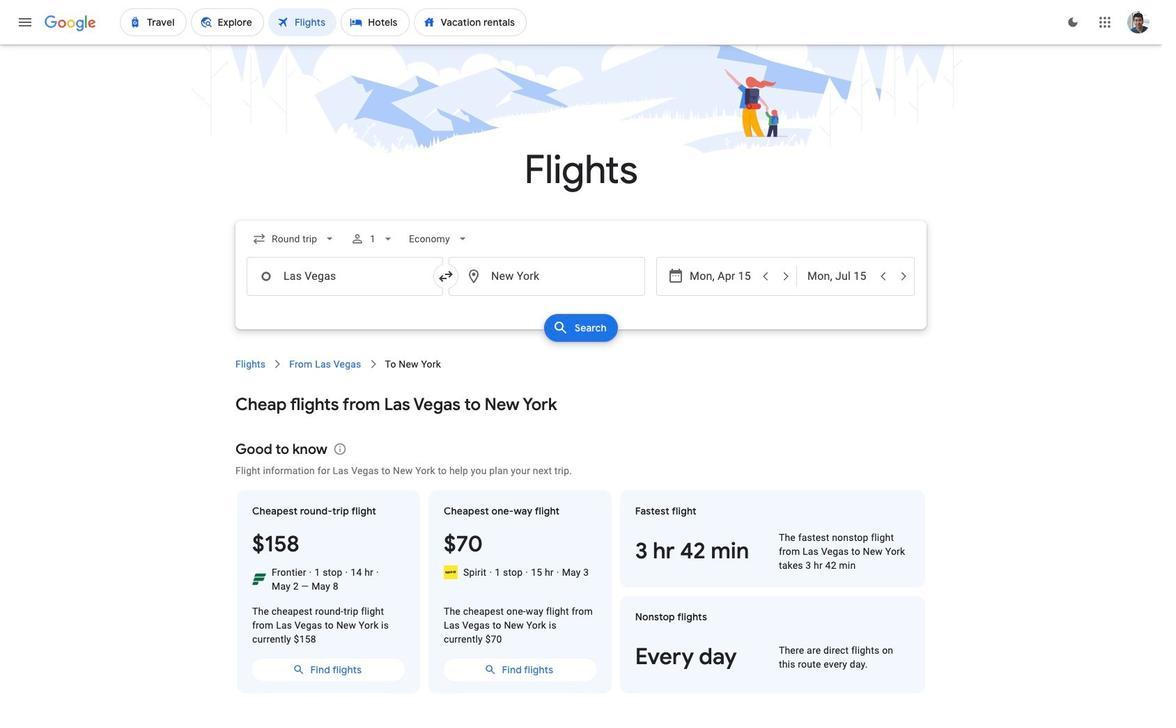 Task type: locate. For each thing, give the bounding box(es) containing it.
None field
[[247, 227, 342, 252], [404, 227, 475, 252], [247, 227, 342, 252], [404, 227, 475, 252]]

swap origin and destination. image
[[438, 268, 455, 285]]

3  image from the left
[[490, 566, 492, 580]]

Where to? text field
[[449, 257, 646, 296]]

1  image from the left
[[345, 566, 348, 580]]

main menu image
[[17, 14, 33, 31]]

 image
[[309, 566, 312, 580]]

 image
[[345, 566, 348, 580], [376, 566, 379, 580], [490, 566, 492, 580], [526, 566, 529, 580], [557, 566, 560, 580]]

change appearance image
[[1057, 6, 1090, 39]]

Where from? text field
[[247, 257, 443, 296]]



Task type: vqa. For each thing, say whether or not it's contained in the screenshot.
filters
no



Task type: describe. For each thing, give the bounding box(es) containing it.
Flight search field
[[224, 221, 938, 346]]

4  image from the left
[[526, 566, 529, 580]]

2  image from the left
[[376, 566, 379, 580]]

Return text field
[[808, 258, 872, 296]]

5  image from the left
[[557, 566, 560, 580]]

Departure text field
[[690, 258, 754, 296]]



